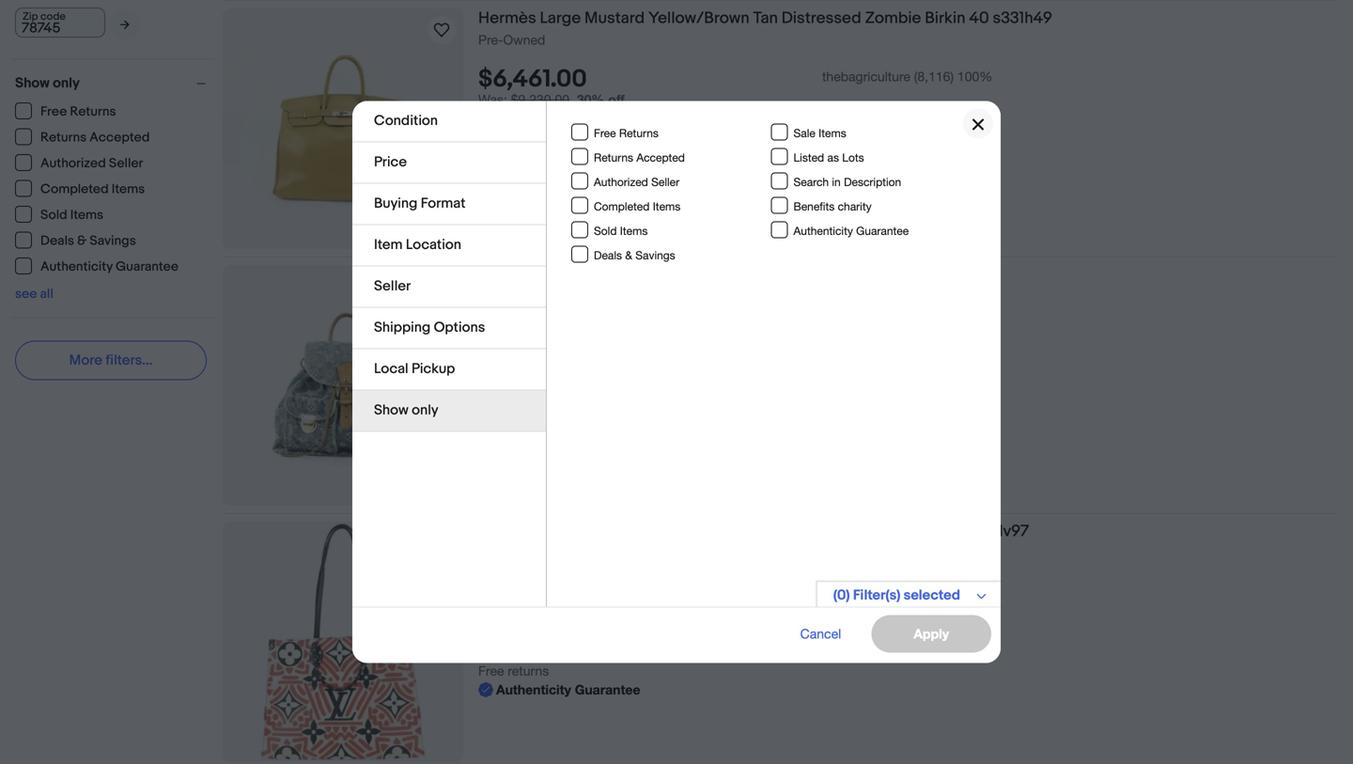 Task type: locate. For each thing, give the bounding box(es) containing it.
1 shipping from the top
[[508, 129, 558, 145]]

louis up $6,150.00
[[478, 522, 517, 541]]

seller inside tab list
[[374, 278, 411, 295]]

authorized seller down off
[[594, 175, 680, 188]]

sac
[[711, 265, 739, 285]]

1 vertical spatial owned
[[503, 289, 545, 304]]

thebagriculture for thebagriculture (8,116) 100% was: $9,230.00 30% off or best offer free shipping free returns authenticity guarantee 27 watchers
[[822, 69, 911, 84]]

guarantee down (today
[[575, 682, 640, 697]]

returns accepted link
[[15, 128, 151, 146]]

1 vertical spatial authenticity guarantee text field
[[478, 681, 640, 699]]

deals & savings up denim
[[594, 248, 675, 261]]

0 vertical spatial authenticity guarantee
[[794, 224, 909, 237]]

off
[[608, 92, 625, 107]]

authorized seller inside dialog
[[594, 175, 680, 188]]

1 vertical spatial seller
[[651, 175, 680, 188]]

thebagriculture inside thebagriculture (8,116) 100% 0 bids · 7h 10m left (today 05:16 pm)
[[822, 582, 911, 597]]

authenticity
[[496, 167, 571, 182], [794, 224, 853, 237], [40, 259, 113, 275], [496, 682, 571, 697]]

or
[[478, 111, 490, 126], [478, 369, 490, 385]]

returns inside thebagriculture (8,116) 100% was: $9,230.00 30% off or best offer free shipping free returns authenticity guarantee 27 watchers
[[508, 148, 549, 164]]

1 horizontal spatial sold items
[[594, 224, 648, 237]]

0 vertical spatial 100%
[[958, 69, 993, 84]]

(8,116) inside thebagriculture (8,116) 100% was: $9,230.00 30% off or best offer free shipping free returns authenticity guarantee 27 watchers
[[914, 69, 954, 84]]

Authenticity Guarantee text field
[[478, 166, 640, 184], [478, 681, 640, 699]]

0 horizontal spatial savings
[[90, 233, 136, 249]]

0 horizontal spatial authorized seller
[[40, 156, 143, 172]]

vuitton up $5,370.00
[[520, 265, 573, 285]]

monogram inside louis vuitton limited red monogram crafty onthego gm 2way tote 910lv97 link
[[668, 522, 748, 541]]

0 vertical spatial returns accepted
[[40, 130, 150, 146]]

1 vertical spatial pre-
[[478, 289, 503, 304]]

authorized seller up completed items link
[[40, 156, 143, 172]]

$6,461.00
[[478, 65, 587, 94]]

1 horizontal spatial free returns
[[594, 126, 659, 139]]

0 vertical spatial vuitton
[[520, 265, 573, 285]]

pre- up options
[[478, 289, 503, 304]]

free returns link
[[15, 102, 117, 120]]

monogram
[[577, 265, 656, 285], [668, 522, 748, 541]]

1 vertical spatial louis
[[478, 522, 517, 541]]

1 100% from the top
[[958, 69, 993, 84]]

2 vertical spatial seller
[[374, 278, 411, 295]]

returns
[[70, 104, 116, 120], [619, 126, 659, 139], [40, 130, 87, 146], [594, 151, 633, 164]]

best inside thebagriculture (8,116) 100% was: $9,230.00 30% off or best offer free shipping free returns authenticity guarantee 27 watchers
[[494, 111, 521, 126]]

savings up authenticity guarantee link
[[90, 233, 136, 249]]

0 vertical spatial free returns
[[40, 104, 116, 120]]

thebagriculture inside thebagriculture (8,116) 100% was: $9,230.00 30% off or best offer free shipping free returns authenticity guarantee 27 watchers
[[822, 69, 911, 84]]

authorized up completed items link
[[40, 156, 106, 172]]

1 vertical spatial free returns
[[594, 126, 659, 139]]

2 owned from the top
[[503, 289, 545, 304]]

3 returns from the top
[[508, 663, 549, 679]]

authenticity down 7h
[[496, 682, 571, 697]]

zombie
[[865, 8, 921, 28]]

0 vertical spatial gm
[[787, 265, 814, 285]]

buying
[[374, 195, 418, 212]]

1 vertical spatial authenticity guarantee
[[40, 259, 178, 275]]

free returns up returns accepted link
[[40, 104, 116, 120]]

backpack
[[818, 265, 890, 285]]

2 offer from the top
[[524, 369, 553, 385]]

(8,116)
[[914, 69, 954, 84], [914, 582, 954, 597]]

left right 10m
[[574, 607, 594, 622]]

owned
[[503, 32, 545, 47], [503, 289, 545, 304]]

0 vertical spatial authenticity guarantee text field
[[478, 166, 640, 184]]

1 vertical spatial left
[[574, 607, 594, 622]]

&
[[77, 233, 87, 249], [625, 248, 632, 261]]

left
[[574, 350, 594, 366], [574, 607, 594, 622]]

0 horizontal spatial deals
[[40, 233, 74, 249]]

1 vertical spatial gm
[[869, 522, 895, 541]]

owned for $6,461.00
[[503, 32, 545, 47]]

accepted inside returns accepted link
[[90, 130, 150, 146]]

0 vertical spatial only
[[53, 75, 80, 92]]

monogram right red
[[668, 522, 748, 541]]

guarantee inside dialog
[[856, 224, 909, 237]]

pre-
[[478, 32, 503, 47], [478, 289, 503, 304]]

see all
[[15, 286, 53, 302]]

1 vertical spatial monogram
[[668, 522, 748, 541]]

returns down 6h
[[508, 407, 549, 422]]

monogram left denim
[[577, 265, 656, 285]]

0 vertical spatial offer
[[524, 111, 553, 126]]

1 vertical spatial best
[[494, 369, 521, 385]]

0 horizontal spatial gm
[[787, 265, 814, 285]]

vuitton
[[520, 265, 573, 285], [520, 522, 573, 541]]

gm inside louis vuitton limited red monogram crafty onthego gm 2way tote 910lv97 link
[[869, 522, 895, 541]]

100% inside thebagriculture (8,116) 100% was: $9,230.00 30% off or best offer free shipping free returns authenticity guarantee 27 watchers
[[958, 69, 993, 84]]

0 horizontal spatial completed
[[40, 181, 109, 197]]

search
[[794, 175, 829, 188]]

offer down "$9,230.00"
[[524, 111, 553, 126]]

1 horizontal spatial accepted
[[637, 151, 685, 164]]

buying format
[[374, 195, 466, 212]]

2 thebagriculture from the top
[[822, 582, 911, 597]]

only up free returns link
[[53, 75, 80, 92]]

1 vertical spatial shipping
[[508, 388, 558, 403]]

deals & savings link
[[15, 232, 137, 249]]

0 horizontal spatial authenticity guarantee
[[40, 259, 178, 275]]

deals & savings up authenticity guarantee link
[[40, 233, 136, 249]]

tab list
[[352, 101, 546, 432]]

(8,116) inside thebagriculture (8,116) 100% 0 bids · 7h 10m left (today 05:16 pm)
[[914, 582, 954, 597]]

owned inside hermès large mustard yellow/brown tan distressed zombie birkin 40 s331h49 pre-owned
[[503, 32, 545, 47]]

shipping down 6h
[[508, 388, 558, 403]]

louis
[[478, 265, 517, 285], [478, 522, 517, 541]]

0 vertical spatial sold items
[[40, 207, 103, 223]]

louis vuitton  monogram denim sac a dos gm backpack 934lvs415 pre-owned
[[478, 265, 966, 304]]

1 horizontal spatial show only
[[374, 402, 438, 419]]

apply within filter image
[[120, 19, 130, 31]]

sold inside dialog
[[594, 224, 617, 237]]

completed items down the authorized seller link
[[40, 181, 145, 197]]

0 vertical spatial or
[[478, 111, 490, 126]]

gm right dos
[[787, 265, 814, 285]]

1 louis from the top
[[478, 265, 517, 285]]

savings up denim
[[635, 248, 675, 261]]

1 vuitton from the top
[[520, 265, 573, 285]]

authenticity guarantee down charity
[[794, 224, 909, 237]]

1 returns from the top
[[508, 148, 549, 164]]

2 100% from the top
[[958, 582, 993, 597]]

1 offer from the top
[[524, 111, 553, 126]]

authenticity guarantee text field down 10m
[[478, 681, 640, 699]]

2 vuitton from the top
[[520, 522, 573, 541]]

100% down tote
[[958, 582, 993, 597]]

gm inside louis vuitton  monogram denim sac a dos gm backpack 934lvs415 pre-owned
[[787, 265, 814, 285]]

1 horizontal spatial sold
[[594, 224, 617, 237]]

louis inside louis vuitton  monogram denim sac a dos gm backpack 934lvs415 pre-owned
[[478, 265, 517, 285]]

1 horizontal spatial returns accepted
[[594, 151, 685, 164]]

0 vertical spatial accepted
[[90, 130, 150, 146]]

completed items link
[[15, 180, 146, 197]]

2 returns from the top
[[508, 407, 549, 422]]

2 or from the top
[[478, 369, 490, 385]]

1 horizontal spatial authorized seller
[[594, 175, 680, 188]]

authenticity guarantee down deals & savings 'link'
[[40, 259, 178, 275]]

0 horizontal spatial authorized
[[40, 156, 106, 172]]

completed
[[40, 181, 109, 197], [594, 199, 650, 213]]

1 vertical spatial show
[[374, 402, 409, 419]]

offer
[[524, 111, 553, 126], [524, 369, 553, 385]]

6h
[[525, 350, 541, 366]]

1 vertical spatial completed items
[[594, 199, 681, 213]]

free returns inside dialog
[[594, 126, 659, 139]]

vuitton inside louis vuitton  monogram denim sac a dos gm backpack 934lvs415 pre-owned
[[520, 265, 573, 285]]

(8,116) down birkin
[[914, 69, 954, 84]]

2 louis from the top
[[478, 522, 517, 541]]

0 vertical spatial show only
[[15, 75, 80, 92]]

savings
[[90, 233, 136, 249], [635, 248, 675, 261]]

left right 38m
[[574, 350, 594, 366]]

1 vertical spatial sold items
[[594, 224, 648, 237]]

returns
[[508, 148, 549, 164], [508, 407, 549, 422], [508, 663, 549, 679]]

0 vertical spatial completed items
[[40, 181, 145, 197]]

1 vertical spatial returns accepted
[[594, 151, 685, 164]]

returns accepted
[[40, 130, 150, 146], [594, 151, 685, 164]]

1 vertical spatial sold
[[594, 224, 617, 237]]

completed items up denim
[[594, 199, 681, 213]]

1 vertical spatial show only
[[374, 402, 438, 419]]

shipping inside thebagriculture (8,116) 100% was: $9,230.00 30% off or best offer free shipping free returns authenticity guarantee 27 watchers
[[508, 129, 558, 145]]

only
[[53, 75, 80, 92], [412, 402, 438, 419]]

$9,230.00
[[511, 92, 570, 107]]

sold items link
[[15, 206, 104, 223]]

pre- down hermès at the left
[[478, 32, 503, 47]]

2 pre- from the top
[[478, 289, 503, 304]]

0 vertical spatial pre-
[[478, 32, 503, 47]]

shipping inside the 6h 38m left or best offer free shipping free returns
[[508, 388, 558, 403]]

louis vuitton  monogram denim sac a dos gm backpack 934lvs415 image
[[223, 305, 463, 465]]

s331h49
[[993, 8, 1052, 28]]

1 horizontal spatial only
[[412, 402, 438, 419]]

free
[[40, 104, 67, 120], [594, 126, 616, 139], [478, 129, 504, 145], [478, 148, 504, 164], [478, 388, 504, 403], [478, 407, 504, 422], [478, 663, 504, 679]]

0 vertical spatial (8,116)
[[914, 69, 954, 84]]

show only up free returns link
[[15, 75, 80, 92]]

deals inside dialog
[[594, 248, 622, 261]]

offer down 6h
[[524, 369, 553, 385]]

1 vertical spatial (8,116)
[[914, 582, 954, 597]]

& inside dialog
[[625, 248, 632, 261]]

1 vertical spatial vuitton
[[520, 522, 573, 541]]

show only
[[15, 75, 80, 92], [374, 402, 438, 419]]

100% for thebagriculture (8,116) 100% 0 bids · 7h 10m left (today 05:16 pm)
[[958, 582, 993, 597]]

(8,116) for thebagriculture (8,116) 100% 0 bids · 7h 10m left (today 05:16 pm)
[[914, 582, 954, 597]]

0 vertical spatial shipping
[[508, 129, 558, 145]]

thebagriculture down zombie
[[822, 69, 911, 84]]

1 thebagriculture from the top
[[822, 69, 911, 84]]

filters...
[[106, 352, 153, 369]]

1 best from the top
[[494, 111, 521, 126]]

deals & savings
[[40, 233, 136, 249], [594, 248, 675, 261]]

seller
[[109, 156, 143, 172], [651, 175, 680, 188], [374, 278, 411, 295]]

1 vertical spatial returns
[[508, 407, 549, 422]]

1 vertical spatial 100%
[[958, 582, 993, 597]]

100% down 40
[[958, 69, 993, 84]]

0 vertical spatial left
[[574, 350, 594, 366]]

owned inside louis vuitton  monogram denim sac a dos gm backpack 934lvs415 pre-owned
[[503, 289, 545, 304]]

louis vuitton limited red monogram crafty onthego gm 2way tote 910lv97 image
[[259, 522, 427, 762]]

0 vertical spatial owned
[[503, 32, 545, 47]]

sold items
[[40, 207, 103, 223], [594, 224, 648, 237]]

1 vertical spatial completed
[[594, 199, 650, 213]]

vuitton left the limited
[[520, 522, 573, 541]]

(8,116) for thebagriculture (8,116) 100% was: $9,230.00 30% off or best offer free shipping free returns authenticity guarantee 27 watchers
[[914, 69, 954, 84]]

0 horizontal spatial sold
[[40, 207, 67, 223]]

authorized down off
[[594, 175, 648, 188]]

sale
[[794, 126, 816, 139]]

show up free returns link
[[15, 75, 50, 92]]

1 horizontal spatial &
[[625, 248, 632, 261]]

authenticity up watchers
[[496, 167, 571, 182]]

authenticity guarantee
[[794, 224, 909, 237], [40, 259, 178, 275]]

authorized
[[40, 156, 106, 172], [594, 175, 648, 188]]

items
[[819, 126, 846, 139], [112, 181, 145, 197], [653, 199, 681, 213], [70, 207, 103, 223], [620, 224, 648, 237]]

thebagriculture
[[822, 69, 911, 84], [822, 582, 911, 597]]

free returns down off
[[594, 126, 659, 139]]

guarantee
[[575, 167, 640, 182], [856, 224, 909, 237], [116, 259, 178, 275], [575, 682, 640, 697]]

dialog
[[0, 0, 1353, 764]]

tab list containing condition
[[352, 101, 546, 432]]

returns up watchers
[[508, 148, 549, 164]]

1 horizontal spatial gm
[[869, 522, 895, 541]]

owned up $5,370.00
[[503, 289, 545, 304]]

1 vertical spatial only
[[412, 402, 438, 419]]

1 vertical spatial authorized seller
[[594, 175, 680, 188]]

2 left from the top
[[574, 607, 594, 622]]

0 vertical spatial monogram
[[577, 265, 656, 285]]

show down local
[[374, 402, 409, 419]]

authorized seller
[[40, 156, 143, 172], [594, 175, 680, 188]]

1 horizontal spatial seller
[[374, 278, 411, 295]]

0 horizontal spatial accepted
[[90, 130, 150, 146]]

0 vertical spatial thebagriculture
[[822, 69, 911, 84]]

show
[[15, 75, 50, 92], [374, 402, 409, 419]]

pre- inside hermès large mustard yellow/brown tan distressed zombie birkin 40 s331h49 pre-owned
[[478, 32, 503, 47]]

1 pre- from the top
[[478, 32, 503, 47]]

1 left from the top
[[574, 350, 594, 366]]

was:
[[478, 92, 507, 107]]

& inside 'link'
[[77, 233, 87, 249]]

0 vertical spatial louis
[[478, 265, 517, 285]]

1 horizontal spatial deals
[[594, 248, 622, 261]]

1 vertical spatial thebagriculture
[[822, 582, 911, 597]]

accepted
[[90, 130, 150, 146], [637, 151, 685, 164]]

1 or from the top
[[478, 111, 490, 126]]

1 horizontal spatial savings
[[635, 248, 675, 261]]

1 horizontal spatial monogram
[[668, 522, 748, 541]]

1 owned from the top
[[503, 32, 545, 47]]

or down the was:
[[478, 111, 490, 126]]

louis up options
[[478, 265, 517, 285]]

2 shipping from the top
[[508, 388, 558, 403]]

1 vertical spatial authorized
[[594, 175, 648, 188]]

best down $5,370.00
[[494, 369, 521, 385]]

authenticity guarantee text field up watchers
[[478, 166, 640, 184]]

pm)
[[679, 607, 704, 622]]

1 horizontal spatial show
[[374, 402, 409, 419]]

pre- inside louis vuitton  monogram denim sac a dos gm backpack 934lvs415 pre-owned
[[478, 289, 503, 304]]

100% inside thebagriculture (8,116) 100% 0 bids · 7h 10m left (today 05:16 pm)
[[958, 582, 993, 597]]

watch hermès large mustard yellow/brown tan distressed zombie birkin 40 s331h49 image
[[430, 19, 453, 41]]

1 horizontal spatial completed
[[594, 199, 650, 213]]

shipping down "$9,230.00"
[[508, 129, 558, 145]]

gm
[[787, 265, 814, 285], [869, 522, 895, 541]]

guarantee down off
[[575, 167, 640, 182]]

louis vuitton limited red monogram crafty onthego gm 2way tote 910lv97 link
[[478, 522, 1338, 545]]

0 vertical spatial returns
[[508, 148, 549, 164]]

sold
[[40, 207, 67, 223], [594, 224, 617, 237]]

2 vertical spatial returns
[[508, 663, 549, 679]]

1 vertical spatial offer
[[524, 369, 553, 385]]

deals inside 'link'
[[40, 233, 74, 249]]

only down pickup
[[412, 402, 438, 419]]

100% for thebagriculture (8,116) 100% was: $9,230.00 30% off or best offer free shipping free returns authenticity guarantee 27 watchers
[[958, 69, 993, 84]]

authenticity down benefits
[[794, 224, 853, 237]]

or right pickup
[[478, 369, 490, 385]]

best down the was:
[[494, 111, 521, 126]]

0 vertical spatial show
[[15, 75, 50, 92]]

thebagriculture (8,116) 100% was: $9,230.00 30% off or best offer free shipping free returns authenticity guarantee 27 watchers
[[478, 69, 993, 201]]

show only down 'local pickup'
[[374, 402, 438, 419]]

vuitton for monogram
[[520, 265, 573, 285]]

authenticity inside thebagriculture (8,116) 100% was: $9,230.00 30% off or best offer free shipping free returns authenticity guarantee 27 watchers
[[496, 167, 571, 182]]

thebagriculture up the cancel
[[822, 582, 911, 597]]

1 vertical spatial or
[[478, 369, 490, 385]]

offer inside the 6h 38m left or best offer free shipping free returns
[[524, 369, 553, 385]]

0 vertical spatial sold
[[40, 207, 67, 223]]

thebagriculture for thebagriculture (8,116) 100% 0 bids · 7h 10m left (today 05:16 pm)
[[822, 582, 911, 597]]

1 horizontal spatial authorized
[[594, 175, 648, 188]]

monogram inside louis vuitton  monogram denim sac a dos gm backpack 934lvs415 pre-owned
[[577, 265, 656, 285]]

gm left 2way
[[869, 522, 895, 541]]

0 horizontal spatial returns accepted
[[40, 130, 150, 146]]

owned down hermès at the left
[[503, 32, 545, 47]]

sale items
[[794, 126, 846, 139]]

0 horizontal spatial &
[[77, 233, 87, 249]]

savings inside dialog
[[635, 248, 675, 261]]

returns accepted down off
[[594, 151, 685, 164]]

2 best from the top
[[494, 369, 521, 385]]

1 (8,116) from the top
[[914, 69, 954, 84]]

0 vertical spatial seller
[[109, 156, 143, 172]]

0 horizontal spatial seller
[[109, 156, 143, 172]]

deals
[[40, 233, 74, 249], [594, 248, 622, 261]]

large
[[540, 8, 581, 28]]

None text field
[[15, 8, 105, 38]]

lots
[[842, 151, 864, 164]]

(0)
[[833, 587, 850, 604]]

guarantee down charity
[[856, 224, 909, 237]]

returns down 7h
[[508, 663, 549, 679]]

1 horizontal spatial completed items
[[594, 199, 681, 213]]

(8,116) up apply
[[914, 582, 954, 597]]

returns accepted up the authorized seller link
[[40, 130, 150, 146]]

2 (8,116) from the top
[[914, 582, 954, 597]]

tan
[[753, 8, 778, 28]]



Task type: vqa. For each thing, say whether or not it's contained in the screenshot.
the topmost returns
yes



Task type: describe. For each thing, give the bounding box(es) containing it.
hermès large mustard yellow/brown tan distressed zombie birkin 40 s331h49 heading
[[478, 8, 1052, 28]]

(0) filter(s) selected button
[[816, 580, 1001, 608]]

(today
[[598, 607, 639, 622]]

cancel button
[[779, 615, 862, 653]]

local
[[374, 360, 408, 377]]

returns accepted inside dialog
[[594, 151, 685, 164]]

format
[[421, 195, 466, 212]]

30%
[[577, 92, 605, 107]]

38m
[[544, 350, 571, 366]]

red
[[635, 522, 664, 541]]

27
[[478, 186, 493, 201]]

authorized seller link
[[15, 154, 144, 172]]

0 horizontal spatial show
[[15, 75, 50, 92]]

search in description
[[794, 175, 901, 188]]

7h
[[525, 607, 541, 622]]

apply button
[[872, 615, 991, 653]]

items inside sold items link
[[70, 207, 103, 223]]

tote
[[939, 522, 971, 541]]

see
[[15, 286, 37, 302]]

6h 38m left or best offer free shipping free returns
[[478, 350, 594, 422]]

best inside the 6h 38m left or best offer free shipping free returns
[[494, 369, 521, 385]]

as
[[827, 151, 839, 164]]

local pickup
[[374, 360, 455, 377]]

a
[[742, 265, 751, 285]]

pre- for $6,461.00
[[478, 32, 503, 47]]

authenticity guarantee link
[[15, 257, 179, 275]]

2 horizontal spatial seller
[[651, 175, 680, 188]]

authenticity inside free returns authenticity guarantee
[[496, 682, 571, 697]]

free inside free returns authenticity guarantee
[[478, 663, 504, 679]]

distressed
[[782, 8, 862, 28]]

hermès large mustard yellow/brown tan distressed zombie birkin 40 s331h49 pre-owned
[[478, 8, 1052, 47]]

$5,370.00
[[478, 322, 591, 351]]

or inside the 6h 38m left or best offer free shipping free returns
[[478, 369, 490, 385]]

hermès
[[478, 8, 536, 28]]

0 horizontal spatial free returns
[[40, 104, 116, 120]]

hermès large mustard yellow/brown tan distressed zombie birkin 40 s331h49 image
[[223, 49, 463, 209]]

onthego
[[800, 522, 865, 541]]

authenticity inside dialog
[[794, 224, 853, 237]]

0 horizontal spatial completed items
[[40, 181, 145, 197]]

pre- for $5,370.00
[[478, 289, 503, 304]]

owned for $5,370.00
[[503, 289, 545, 304]]

shipping options
[[374, 319, 485, 336]]

benefits charity
[[794, 199, 872, 213]]

louis vuitton limited red monogram crafty onthego gm 2way tote 910lv97
[[478, 522, 1029, 541]]

10m
[[544, 607, 571, 622]]

deals & savings inside 'link'
[[40, 233, 136, 249]]

crafty
[[751, 522, 796, 541]]

910lv97
[[975, 522, 1029, 541]]

1 horizontal spatial deals & savings
[[594, 248, 675, 261]]

1 authenticity guarantee text field from the top
[[478, 166, 640, 184]]

show only inside tab list
[[374, 402, 438, 419]]

authenticity down deals & savings 'link'
[[40, 259, 113, 275]]

cancel
[[800, 626, 841, 641]]

returns inside free returns authenticity guarantee
[[508, 663, 549, 679]]

see all button
[[15, 286, 53, 302]]

watchers
[[497, 186, 555, 201]]

gm for backpack
[[787, 265, 814, 285]]

in
[[832, 175, 841, 188]]

sold items inside dialog
[[594, 224, 648, 237]]

denim
[[660, 265, 708, 285]]

show only button
[[15, 75, 214, 92]]

left inside the 6h 38m left or best offer free shipping free returns
[[574, 350, 594, 366]]

benefits
[[794, 199, 835, 213]]

or inside thebagriculture (8,116) 100% was: $9,230.00 30% off or best offer free shipping free returns authenticity guarantee 27 watchers
[[478, 111, 490, 126]]

birkin
[[925, 8, 966, 28]]

hermès large mustard yellow/brown tan distressed zombie birkin 40 s331h49 link
[[478, 8, 1338, 31]]

offer inside thebagriculture (8,116) 100% was: $9,230.00 30% off or best offer free shipping free returns authenticity guarantee 27 watchers
[[524, 111, 553, 126]]

bids
[[489, 607, 514, 622]]

more filters...
[[69, 352, 153, 369]]

1 horizontal spatial authenticity guarantee
[[794, 224, 909, 237]]

item location
[[374, 236, 461, 253]]

authorized inside dialog
[[594, 175, 648, 188]]

40
[[969, 8, 989, 28]]

returns accepted inside returns accepted link
[[40, 130, 150, 146]]

options
[[434, 319, 485, 336]]

apply
[[914, 626, 949, 641]]

0 horizontal spatial show only
[[15, 75, 80, 92]]

0
[[478, 607, 486, 622]]

louis for louis vuitton  monogram denim sac a dos gm backpack 934lvs415 pre-owned
[[478, 265, 517, 285]]

only inside tab list
[[412, 402, 438, 419]]

thebagriculture (8,116) 100% 0 bids · 7h 10m left (today 05:16 pm)
[[478, 582, 993, 622]]

location
[[406, 236, 461, 253]]

limited
[[577, 522, 631, 541]]

louis vuitton limited red monogram crafty onthego gm 2way tote 910lv97 heading
[[478, 522, 1029, 541]]

left inside thebagriculture (8,116) 100% 0 bids · 7h 10m left (today 05:16 pm)
[[574, 607, 594, 622]]

louis vuitton  monogram denim sac a dos gm backpack 934lvs415 heading
[[478, 265, 966, 285]]

more filters... button
[[15, 341, 207, 380]]

completed items inside dialog
[[594, 199, 681, 213]]

free returns authenticity guarantee
[[478, 663, 640, 697]]

2way
[[899, 522, 936, 541]]

louis vuitton  monogram denim sac a dos gm backpack 934lvs415 link
[[478, 265, 1338, 288]]

item
[[374, 236, 403, 253]]

guarantee down deals & savings 'link'
[[116, 259, 178, 275]]

0 vertical spatial authorized seller
[[40, 156, 143, 172]]

listed as lots
[[794, 151, 864, 164]]

more
[[69, 352, 102, 369]]

(0) filter(s) selected
[[833, 587, 960, 604]]

2 authenticity guarantee text field from the top
[[478, 681, 640, 699]]

vuitton for limited
[[520, 522, 573, 541]]

price
[[374, 154, 407, 171]]

all
[[40, 286, 53, 302]]

guarantee inside thebagriculture (8,116) 100% was: $9,230.00 30% off or best offer free shipping free returns authenticity guarantee 27 watchers
[[575, 167, 640, 182]]

0 vertical spatial authorized
[[40, 156, 106, 172]]

condition
[[374, 112, 438, 129]]

selected
[[904, 587, 960, 604]]

items inside completed items link
[[112, 181, 145, 197]]

savings inside deals & savings 'link'
[[90, 233, 136, 249]]

0 vertical spatial completed
[[40, 181, 109, 197]]

charity
[[838, 199, 872, 213]]

$6,150.00
[[478, 578, 585, 607]]

1 vertical spatial accepted
[[637, 151, 685, 164]]

0 horizontal spatial sold items
[[40, 207, 103, 223]]

listed
[[794, 151, 824, 164]]

gm for 2way
[[869, 522, 895, 541]]

0 horizontal spatial only
[[53, 75, 80, 92]]

description
[[844, 175, 901, 188]]

shipping
[[374, 319, 431, 336]]

05:16
[[643, 607, 676, 622]]

mustard
[[585, 8, 645, 28]]

dialog containing condition
[[0, 0, 1353, 764]]

free inside dialog
[[594, 126, 616, 139]]

dos
[[754, 265, 784, 285]]

934lvs415
[[893, 265, 966, 285]]

returns inside the 6h 38m left or best offer free shipping free returns
[[508, 407, 549, 422]]

·
[[518, 607, 522, 622]]

guarantee inside free returns authenticity guarantee
[[575, 682, 640, 697]]

yellow/brown
[[648, 8, 750, 28]]

louis for louis vuitton limited red monogram crafty onthego gm 2way tote 910lv97
[[478, 522, 517, 541]]

show inside tab list
[[374, 402, 409, 419]]

pickup
[[412, 360, 455, 377]]

completed inside dialog
[[594, 199, 650, 213]]



